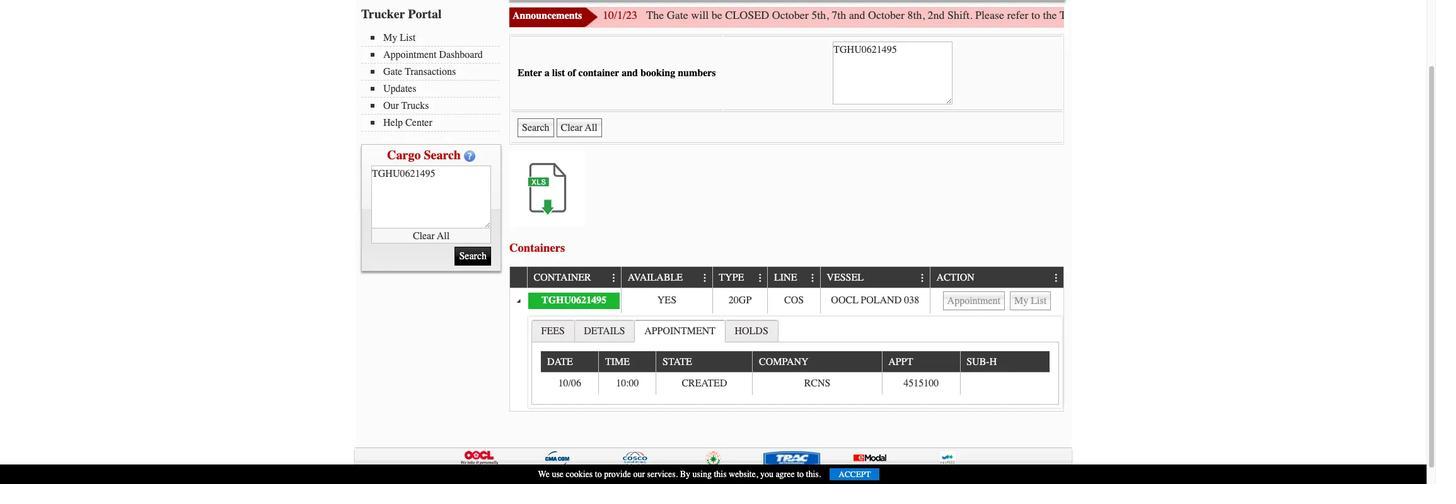Task type: describe. For each thing, give the bounding box(es) containing it.
0 vertical spatial cell
[[930, 289, 1064, 314]]

please
[[975, 8, 1004, 22]]

list
[[400, 32, 416, 43]]

gate inside my list appointment dashboard gate transactions updates our trucks help center
[[383, 66, 402, 78]]

the
[[646, 8, 664, 22]]

10:00
[[616, 378, 639, 389]]

search
[[424, 148, 461, 163]]

edit column settings image for vessel
[[918, 273, 928, 284]]

available link
[[628, 268, 689, 288]]

appointment
[[644, 326, 716, 337]]

date link
[[547, 352, 579, 372]]

type column header
[[712, 268, 767, 289]]

rcns
[[804, 378, 831, 389]]

cargo search
[[387, 148, 461, 163]]

edit column settings image for container
[[609, 273, 619, 284]]

10/06 cell
[[541, 373, 598, 395]]

type
[[719, 273, 744, 284]]

2 october from the left
[[868, 8, 905, 22]]

services.
[[647, 470, 678, 480]]

clear all button
[[371, 229, 491, 244]]

this.
[[806, 470, 821, 480]]

this
[[714, 470, 727, 480]]

truck
[[1060, 8, 1086, 22]]

enter a list of container and booking numbers
[[518, 67, 716, 79]]

8th,
[[908, 8, 925, 22]]

closed
[[725, 8, 769, 22]]

created
[[682, 378, 727, 389]]

2 horizontal spatial to
[[1031, 8, 1040, 22]]

edit column settings image for available
[[700, 273, 710, 284]]

website,
[[729, 470, 758, 480]]

help
[[383, 117, 403, 129]]

details tab
[[574, 320, 635, 342]]

20gp
[[729, 295, 752, 306]]

1 horizontal spatial to
[[797, 470, 804, 480]]

container column header
[[527, 268, 621, 289]]

tree grid containing container
[[510, 268, 1064, 412]]

038
[[904, 295, 919, 306]]

action column header
[[930, 268, 1064, 289]]

details
[[584, 326, 625, 337]]

1 october from the left
[[772, 8, 809, 22]]

using
[[693, 470, 712, 480]]

row containing container
[[510, 268, 1064, 289]]

containers
[[509, 241, 565, 255]]

row containing tghu0621495
[[510, 289, 1064, 314]]

further
[[1206, 8, 1237, 22]]

h
[[990, 357, 997, 368]]

our
[[633, 470, 645, 480]]

appointment dashboard link
[[371, 49, 500, 61]]

company
[[759, 357, 809, 368]]

transactions
[[405, 66, 456, 78]]

appointment tab
[[634, 320, 725, 343]]

oocl poland 038
[[831, 295, 919, 306]]

we use cookies to provide our services. by using this website, you agree to this.
[[538, 470, 821, 480]]

fees
[[541, 326, 565, 337]]

1 for from the left
[[1190, 8, 1203, 22]]

be
[[712, 8, 722, 22]]

updates
[[383, 83, 416, 95]]

holds tab
[[725, 320, 778, 342]]

row containing date
[[541, 352, 1049, 373]]

available column header
[[621, 268, 712, 289]]

0 horizontal spatial and
[[622, 67, 638, 79]]

cos cell
[[767, 289, 820, 314]]

announcements
[[513, 10, 582, 21]]

numbers
[[678, 67, 716, 79]]

10/1/23 the gate will be closed october 5th, 7th and october 8th, 2nd shift. please refer to the truck gate hours web page for further gate details for the week.
[[603, 8, 1353, 22]]

sub-
[[967, 357, 990, 368]]

container
[[534, 273, 591, 284]]

poland
[[861, 295, 902, 306]]

5th,
[[811, 8, 829, 22]]

2nd
[[928, 8, 945, 22]]

holds
[[735, 326, 768, 337]]

sub-h link
[[967, 352, 1003, 372]]

grid containing date
[[541, 352, 1049, 395]]

portal
[[408, 7, 442, 21]]

cos
[[784, 295, 804, 306]]

2 for from the left
[[1294, 8, 1307, 22]]

10:00 cell
[[598, 373, 656, 395]]

1 the from the left
[[1043, 8, 1057, 22]]

2 horizontal spatial gate
[[1089, 8, 1111, 22]]

20gp cell
[[712, 289, 767, 314]]

trucker
[[361, 7, 405, 21]]

details
[[1261, 8, 1291, 22]]

a
[[545, 67, 550, 79]]

by
[[680, 470, 690, 480]]



Task type: locate. For each thing, give the bounding box(es) containing it.
updates link
[[371, 83, 500, 95]]

the left truck
[[1043, 8, 1057, 22]]

use
[[552, 470, 564, 480]]

dashboard
[[439, 49, 483, 61]]

0 vertical spatial and
[[849, 8, 865, 22]]

0 horizontal spatial for
[[1190, 8, 1203, 22]]

oocl
[[831, 295, 858, 306]]

for right page
[[1190, 8, 1203, 22]]

gate
[[1240, 8, 1259, 22]]

container link
[[534, 268, 597, 288]]

cell inside grid
[[960, 373, 1049, 395]]

grid
[[541, 352, 1049, 395]]

0 vertical spatial menu bar
[[509, 0, 1065, 1]]

1 horizontal spatial for
[[1294, 8, 1307, 22]]

help center link
[[371, 117, 500, 129]]

rcns cell
[[752, 373, 882, 395]]

4515100
[[903, 378, 939, 389]]

time
[[605, 357, 630, 368]]

vessel link
[[827, 268, 870, 288]]

oocl poland 038 cell
[[820, 289, 930, 314]]

tab list
[[528, 317, 1062, 408]]

date
[[547, 357, 573, 368]]

1 edit column settings image from the left
[[609, 273, 619, 284]]

shift.
[[948, 8, 972, 22]]

gate right truck
[[1089, 8, 1111, 22]]

1 horizontal spatial and
[[849, 8, 865, 22]]

to right the refer at the top
[[1031, 8, 1040, 22]]

refer
[[1007, 8, 1029, 22]]

for right details
[[1294, 8, 1307, 22]]

line link
[[774, 268, 803, 288]]

our trucks link
[[371, 100, 500, 112]]

state link
[[663, 352, 698, 372]]

edit column settings image left "type"
[[700, 273, 710, 284]]

trucks
[[401, 100, 429, 112]]

edit column settings image for type
[[755, 273, 765, 284]]

type link
[[719, 268, 750, 288]]

0 horizontal spatial to
[[595, 470, 602, 480]]

edit column settings image
[[700, 273, 710, 284], [808, 273, 818, 284]]

cell down h
[[960, 373, 1049, 395]]

enter
[[518, 67, 542, 79]]

and left booking
[[622, 67, 638, 79]]

appt
[[888, 357, 913, 368]]

1 edit column settings image from the left
[[700, 273, 710, 284]]

None submit
[[518, 119, 554, 137], [455, 247, 491, 266], [518, 119, 554, 137], [455, 247, 491, 266]]

row down line
[[510, 289, 1064, 314]]

cell down action link
[[930, 289, 1064, 314]]

menu bar containing my list
[[361, 31, 506, 132]]

vessel
[[827, 273, 864, 284]]

week.
[[1327, 8, 1353, 22]]

tghu0621495
[[542, 295, 607, 306]]

for
[[1190, 8, 1203, 22], [1294, 8, 1307, 22]]

row up the cos in the bottom right of the page
[[510, 268, 1064, 289]]

10/06
[[558, 378, 581, 389]]

time link
[[605, 352, 636, 372]]

center
[[405, 117, 432, 129]]

october left 5th,
[[772, 8, 809, 22]]

company link
[[759, 352, 815, 372]]

tree grid
[[510, 268, 1064, 412]]

row group containing tghu0621495
[[510, 289, 1064, 412]]

will
[[691, 8, 709, 22]]

gate up updates
[[383, 66, 402, 78]]

Enter container numbers and/ or booking numbers.  text field
[[371, 166, 491, 229]]

appt link
[[888, 352, 919, 372]]

my list link
[[371, 32, 500, 43]]

cookies
[[566, 470, 593, 480]]

edit column settings image inside action column header
[[1051, 273, 1062, 284]]

edit column settings image
[[609, 273, 619, 284], [755, 273, 765, 284], [918, 273, 928, 284], [1051, 273, 1062, 284]]

line
[[774, 273, 797, 284]]

and
[[849, 8, 865, 22], [622, 67, 638, 79]]

row down company link
[[541, 373, 1049, 395]]

0 horizontal spatial october
[[772, 8, 809, 22]]

row group
[[510, 289, 1064, 412]]

7th
[[832, 8, 846, 22]]

yes
[[657, 295, 676, 306]]

of
[[568, 67, 576, 79]]

2 edit column settings image from the left
[[755, 273, 765, 284]]

trucker portal
[[361, 7, 442, 21]]

edit column settings image inside container column header
[[609, 273, 619, 284]]

clear
[[413, 230, 435, 242]]

available
[[628, 273, 683, 284]]

accept button
[[830, 469, 880, 481]]

edit column settings image inside vessel "column header"
[[918, 273, 928, 284]]

1 horizontal spatial the
[[1310, 8, 1324, 22]]

0 horizontal spatial menu bar
[[361, 31, 506, 132]]

page
[[1166, 8, 1187, 22]]

all
[[437, 230, 450, 242]]

1 vertical spatial cell
[[960, 373, 1049, 395]]

gate transactions link
[[371, 66, 500, 78]]

0 horizontal spatial the
[[1043, 8, 1057, 22]]

edit column settings image inside type column header
[[755, 273, 765, 284]]

tab list containing fees
[[528, 317, 1062, 408]]

action link
[[936, 268, 981, 288]]

4 edit column settings image from the left
[[1051, 273, 1062, 284]]

clear all
[[413, 230, 450, 242]]

fees tab
[[531, 320, 575, 342]]

line column header
[[767, 268, 820, 289]]

october left 8th, at top
[[868, 8, 905, 22]]

provide
[[604, 470, 631, 480]]

to
[[1031, 8, 1040, 22], [595, 470, 602, 480], [797, 470, 804, 480]]

list
[[552, 67, 565, 79]]

Enter container numbers and/ or booking numbers. Press ESC to reset input box text field
[[833, 42, 953, 105]]

10/1/23
[[603, 8, 637, 22]]

edit column settings image inside available column header
[[700, 273, 710, 284]]

0 horizontal spatial edit column settings image
[[700, 273, 710, 284]]

row
[[510, 268, 1064, 289], [510, 289, 1064, 314], [541, 352, 1049, 373], [541, 373, 1049, 395]]

row containing 10/06
[[541, 373, 1049, 395]]

1 horizontal spatial gate
[[667, 8, 688, 22]]

0 horizontal spatial gate
[[383, 66, 402, 78]]

cargo
[[387, 148, 421, 163]]

accept
[[839, 470, 871, 480]]

1 vertical spatial and
[[622, 67, 638, 79]]

sub-h
[[967, 357, 997, 368]]

1 vertical spatial menu bar
[[361, 31, 506, 132]]

my list appointment dashboard gate transactions updates our trucks help center
[[383, 32, 483, 129]]

we
[[538, 470, 550, 480]]

row up the rcns
[[541, 352, 1049, 373]]

my
[[383, 32, 397, 43]]

3 edit column settings image from the left
[[918, 273, 928, 284]]

1 horizontal spatial menu bar
[[509, 0, 1065, 1]]

2 edit column settings image from the left
[[808, 273, 818, 284]]

and right 7th
[[849, 8, 865, 22]]

vessel column header
[[820, 268, 930, 289]]

web
[[1144, 8, 1163, 22]]

1 horizontal spatial october
[[868, 8, 905, 22]]

gate right the at the top of the page
[[667, 8, 688, 22]]

to left this.
[[797, 470, 804, 480]]

yes cell
[[621, 289, 712, 314]]

our
[[383, 100, 399, 112]]

to left provide
[[595, 470, 602, 480]]

menu bar
[[509, 0, 1065, 1], [361, 31, 506, 132]]

the left week.
[[1310, 8, 1324, 22]]

edit column settings image for line
[[808, 273, 818, 284]]

created cell
[[656, 373, 752, 395]]

action
[[936, 273, 975, 284]]

tab list inside tree grid
[[528, 317, 1062, 408]]

2 the from the left
[[1310, 8, 1324, 22]]

edit column settings image inside line column header
[[808, 273, 818, 284]]

1 horizontal spatial edit column settings image
[[808, 273, 818, 284]]

cell
[[930, 289, 1064, 314], [960, 373, 1049, 395]]

edit column settings image right 'line' 'link' on the bottom right
[[808, 273, 818, 284]]

state
[[663, 357, 692, 368]]

you
[[760, 470, 773, 480]]

None button
[[556, 119, 602, 137], [943, 292, 1005, 311], [1010, 292, 1051, 311], [556, 119, 602, 137], [943, 292, 1005, 311], [1010, 292, 1051, 311]]

booking
[[640, 67, 675, 79]]

edit column settings image for action
[[1051, 273, 1062, 284]]

agree
[[776, 470, 795, 480]]

tghu0621495 cell
[[527, 289, 621, 314]]



Task type: vqa. For each thing, say whether or not it's contained in the screenshot.
Containers
yes



